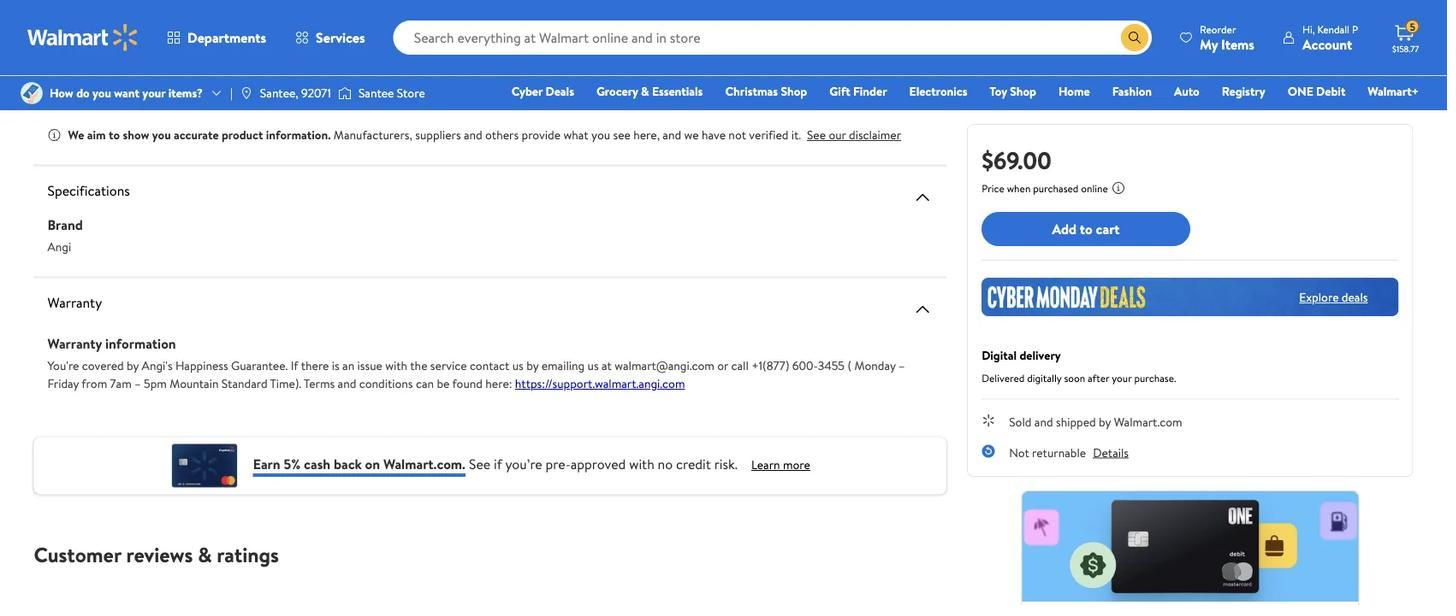Task type: describe. For each thing, give the bounding box(es) containing it.
3455
[[818, 358, 845, 374]]

deals
[[1342, 289, 1368, 306]]

0 horizontal spatial you
[[92, 85, 111, 101]]

debit
[[1317, 83, 1346, 100]]

at inside you're covered by angi's happiness guarantee. if there is an issue with the service contact us by emailing us at walmart@angi.com or call +1(877) 600-3455 ( monday – friday from 7am – 5pm mountain standard time). terms and conditions can be found here:
[[602, 358, 612, 374]]

shop for christmas shop
[[781, 83, 807, 100]]

and left 'we'
[[663, 127, 681, 143]]

grocery & essentials link
[[589, 82, 711, 101]]

here,
[[634, 127, 660, 143]]

warranty for warranty information
[[48, 334, 102, 353]]

1 horizontal spatial do
[[294, 18, 307, 35]]

you're
[[48, 358, 79, 374]]

0 vertical spatial if
[[48, 18, 56, 35]]

please
[[297, 66, 330, 83]]

|
[[230, 85, 233, 101]]

learn more
[[751, 457, 810, 474]]

for
[[423, 66, 439, 83]]

1 vertical spatial –
[[134, 376, 141, 392]]

auto
[[1174, 83, 1200, 100]]

1 horizontal spatial &
[[641, 83, 649, 100]]

an
[[342, 358, 355, 374]]

returnable
[[1032, 445, 1086, 461]]

registry link
[[1214, 82, 1273, 101]]

12am
[[831, 18, 860, 35]]

we
[[68, 127, 84, 143]]

with for you're
[[629, 455, 655, 474]]

manufacturers,
[[334, 127, 412, 143]]

week).
[[48, 36, 81, 53]]

departments button
[[152, 17, 281, 58]]

specifications image
[[913, 187, 933, 208]]

what
[[564, 127, 589, 143]]

shop for toy shop
[[1010, 83, 1036, 100]]

add to cart button
[[982, 212, 1190, 247]]

to inside button
[[1080, 220, 1093, 239]]

gift finder link
[[822, 82, 895, 101]]

if inside you're covered by angi's happiness guarantee. if there is an issue with the service contact us by emailing us at walmart@angi.com or call +1(877) 600-3455 ( monday – friday from 7am – 5pm mountain standard time). terms and conditions can be found here:
[[291, 358, 298, 374]]

a
[[921, 18, 926, 35]]

emailing
[[542, 358, 585, 374]]

finder
[[853, 83, 887, 100]]

(
[[848, 358, 852, 374]]

add to cart
[[1052, 220, 1120, 239]]

explore
[[1300, 289, 1339, 306]]

auto link
[[1167, 82, 1207, 101]]

capital one  earn 5% cash back on walmart.com. see if you're pre-approved with no credit risk. learn more element
[[751, 457, 810, 475]]

purchase.
[[1134, 371, 1176, 386]]

friday
[[48, 376, 79, 392]]

cash
[[304, 455, 330, 474]]

2 horizontal spatial you
[[591, 127, 610, 143]]

p
[[1352, 22, 1358, 36]]

 image for how do you want your items?
[[21, 82, 43, 104]]

after
[[1088, 371, 1110, 386]]

details
[[1093, 445, 1129, 461]]

found
[[452, 376, 483, 392]]

walmart image
[[27, 24, 139, 51]]

one
[[1288, 83, 1314, 100]]

by right know
[[451, 18, 463, 35]]

earn 5% cash back on walmart.com. see if you're pre-approved with no credit risk.
[[253, 455, 738, 474]]

aim
[[87, 127, 106, 143]]

fashion link
[[1105, 82, 1160, 101]]

credit
[[676, 455, 711, 474]]

we aim to show you accurate product information. manufacturers, suppliers and others provide what you see here, and we have not verified it. see our disclaimer
[[68, 127, 901, 143]]

Search search field
[[393, 21, 1152, 55]]

$69.00
[[982, 143, 1052, 177]]

600-
[[792, 358, 818, 374]]

7
[[885, 18, 892, 35]]

to left this
[[218, 66, 230, 83]]

-
[[824, 18, 828, 35]]

registry
[[1222, 83, 1266, 100]]

0 vertical spatial your
[[194, 18, 217, 35]]

back
[[334, 455, 362, 474]]

2 terms from the left
[[390, 66, 420, 83]]

walmart@angi.com
[[615, 358, 715, 374]]

santee,
[[260, 85, 298, 101]]

.
[[48, 97, 50, 113]]

customer
[[34, 541, 121, 570]]

(available 6am - 12am est 7 days a week).
[[48, 18, 926, 53]]

explore deals
[[1300, 289, 1368, 306]]

search icon image
[[1128, 31, 1142, 45]]

verified
[[749, 127, 789, 143]]

walmart.com
[[1114, 414, 1183, 431]]

risk.
[[714, 455, 738, 474]]

sold
[[1009, 414, 1032, 431]]

service
[[430, 358, 467, 374]]

there
[[301, 358, 329, 374]]

items
[[1221, 35, 1255, 53]]

1 horizontal spatial you
[[152, 127, 171, 143]]

service;
[[255, 66, 294, 83]]

you're covered by angi's happiness guarantee. if there is an issue with the service contact us by emailing us at walmart@angi.com or call +1(877) 600-3455 ( monday – friday from 7am – 5pm mountain standard time). terms and conditions can be found here:
[[48, 358, 905, 392]]

and up how do you want your items?
[[108, 66, 127, 83]]

toy shop link
[[982, 82, 1044, 101]]

your inside digital delivery delivered digitally soon after your purchase.
[[1112, 371, 1132, 386]]

warranty for warranty
[[48, 293, 102, 312]]

to left let
[[375, 18, 386, 35]]

by up 7am
[[127, 358, 139, 374]]

details button
[[1093, 445, 1129, 461]]

hesitate
[[330, 18, 372, 35]]

standard
[[222, 376, 268, 392]]

angi inside brand angi
[[48, 239, 71, 255]]

the inside you're covered by angi's happiness guarantee. if there is an issue with the service contact us by emailing us at walmart@angi.com or call +1(877) 600-3455 ( monday – friday from 7am – 5pm mountain standard time). terms and conditions can be found here:
[[410, 358, 428, 374]]

can
[[416, 376, 434, 392]]

https://support.walmart.angi.com link for if something does not meet your expectations, do not hesitate to let us know by chatting with us at
[[566, 18, 741, 35]]

1 horizontal spatial –
[[899, 358, 905, 374]]

and left the others
[[464, 127, 483, 143]]

expectations,
[[220, 18, 291, 35]]

terms
[[304, 376, 335, 392]]

if
[[494, 455, 502, 474]]

price
[[982, 181, 1005, 196]]

by left emailing
[[527, 358, 539, 374]]

from
[[82, 376, 107, 392]]

does
[[117, 18, 141, 35]]

let
[[389, 18, 403, 35]]

you're
[[505, 455, 542, 474]]



Task type: vqa. For each thing, say whether or not it's contained in the screenshot.
Electronics
yes



Task type: locate. For each thing, give the bounding box(es) containing it.
provide
[[522, 127, 561, 143]]

0 vertical spatial warranty
[[48, 293, 102, 312]]

1 vertical spatial https://support.walmart.angi.com link
[[515, 376, 685, 392]]

1 terms from the left
[[75, 66, 105, 83]]

santee
[[359, 85, 394, 101]]

you right show
[[152, 127, 171, 143]]

1 vertical spatial see
[[469, 455, 491, 474]]

you left the want at the top
[[92, 85, 111, 101]]

walmart+ link
[[1360, 82, 1427, 101]]

https://support.walmart.angi.com link for you're covered by angi's happiness guarantee. if there is an issue with the service contact us by emailing us at walmart@angi.com or call +1(877) 600-3455 ( monday – friday from 7am – 5pm mountain standard time). terms and conditions can be found here:
[[515, 376, 685, 392]]

reorder my items
[[1200, 22, 1255, 53]]

your right after
[[1112, 371, 1132, 386]]

0 horizontal spatial with
[[385, 358, 408, 374]]

gift
[[830, 83, 850, 100]]

is
[[332, 358, 340, 374]]

2 vertical spatial with
[[629, 455, 655, 474]]

and inside you're covered by angi's happiness guarantee. if there is an issue with the service contact us by emailing us at walmart@angi.com or call +1(877) 600-3455 ( monday – friday from 7am – 5pm mountain standard time). terms and conditions can be found here:
[[338, 376, 356, 392]]

soon
[[1064, 371, 1085, 386]]

walmart.com.
[[383, 455, 466, 474]]

0 vertical spatial do
[[294, 18, 307, 35]]

with left no
[[629, 455, 655, 474]]

1 horizontal spatial terms
[[390, 66, 420, 83]]

https://support.walmart.angi.com link down emailing
[[515, 376, 685, 392]]

0 horizontal spatial your
[[142, 85, 165, 101]]

deals
[[546, 83, 574, 100]]

no
[[658, 455, 673, 474]]

one debit link
[[1280, 82, 1354, 101]]

 image
[[21, 82, 43, 104], [338, 85, 352, 102], [240, 86, 253, 100]]

christmas shop link
[[718, 82, 815, 101]]

issue
[[357, 358, 383, 374]]

suppliers
[[415, 127, 461, 143]]

1 horizontal spatial see
[[807, 127, 826, 143]]

0 horizontal spatial if
[[48, 18, 56, 35]]

 image right | in the left of the page
[[240, 86, 253, 100]]

legal information image
[[1112, 181, 1125, 195]]

digital
[[982, 348, 1017, 364]]

with right chatting
[[513, 18, 536, 35]]

1 vertical spatial with
[[385, 358, 408, 374]]

electronics
[[909, 83, 968, 100]]

1 vertical spatial &
[[198, 541, 212, 570]]

if up time).
[[291, 358, 298, 374]]

how
[[50, 85, 73, 101]]

– right monday at the bottom right
[[899, 358, 905, 374]]

2 warranty from the top
[[48, 334, 102, 353]]

want
[[114, 85, 140, 101]]

0 horizontal spatial do
[[76, 85, 90, 101]]

cyber monday deals image
[[982, 278, 1399, 317]]

warranty up you're
[[48, 334, 102, 353]]

see right it.
[[807, 127, 826, 143]]

cyber
[[512, 83, 543, 100]]

1 horizontal spatial your
[[194, 18, 217, 35]]

the up santee
[[370, 66, 387, 83]]

add
[[1052, 220, 1077, 239]]

conditions up items? on the top of the page
[[130, 66, 185, 83]]

home link
[[1051, 82, 1098, 101]]

to right aim
[[109, 127, 120, 143]]

brand
[[48, 215, 83, 234]]

capitalone image
[[170, 445, 239, 488]]

by right shipped
[[1099, 414, 1111, 431]]

terms
[[75, 66, 105, 83], [390, 66, 420, 83]]

and right sold
[[1035, 414, 1053, 431]]

cyber deals
[[512, 83, 574, 100]]

if up week).
[[48, 18, 56, 35]]

angi up the how
[[48, 66, 72, 83]]

– right 7am
[[134, 376, 141, 392]]

your right the want at the top
[[142, 85, 165, 101]]

0 horizontal spatial –
[[134, 376, 141, 392]]

essentials
[[652, 83, 703, 100]]

1 horizontal spatial at
[[602, 358, 612, 374]]

do right the how
[[76, 85, 90, 101]]

1 vertical spatial the
[[410, 358, 428, 374]]

at right emailing
[[602, 358, 612, 374]]

1 vertical spatial if
[[291, 358, 298, 374]]

how do you want your items?
[[50, 85, 203, 101]]

0 vertical spatial see
[[807, 127, 826, 143]]

2 vertical spatial your
[[1112, 371, 1132, 386]]

us right chatting
[[539, 18, 550, 35]]

information
[[105, 334, 176, 353]]

us right contact at the left
[[512, 358, 524, 374]]

see left if
[[469, 455, 491, 474]]

this
[[232, 66, 252, 83]]

1 horizontal spatial the
[[410, 358, 428, 374]]

0 horizontal spatial  image
[[21, 82, 43, 104]]

guarantee.
[[231, 358, 288, 374]]

est
[[863, 18, 883, 35]]

6am
[[796, 18, 821, 35]]

services button
[[281, 17, 380, 58]]

not left hesitate
[[310, 18, 327, 35]]

with inside you're covered by angi's happiness guarantee. if there is an issue with the service contact us by emailing us at walmart@angi.com or call +1(877) 600-3455 ( monday – friday from 7am – 5pm mountain standard time). terms and conditions can be found here:
[[385, 358, 408, 374]]

conditions down issue
[[359, 376, 413, 392]]

1 vertical spatial at
[[602, 358, 612, 374]]

0 vertical spatial the
[[370, 66, 387, 83]]

departments
[[187, 28, 266, 47]]

2 horizontal spatial  image
[[338, 85, 352, 102]]

toy shop
[[990, 83, 1036, 100]]

 image left .
[[21, 82, 43, 104]]

1 horizontal spatial  image
[[240, 86, 253, 100]]

see
[[613, 127, 631, 143]]

approved
[[571, 455, 626, 474]]

1 vertical spatial conditions
[[359, 376, 413, 392]]

 image for santee, 92071
[[240, 86, 253, 100]]

(available
[[744, 18, 793, 35]]

earn
[[253, 455, 280, 474]]

 image down review
[[338, 85, 352, 102]]

gift finder
[[830, 83, 887, 100]]

5
[[1410, 19, 1416, 34]]

customer reviews & ratings
[[34, 541, 279, 570]]

1 horizontal spatial shop
[[1010, 83, 1036, 100]]

one debit
[[1288, 83, 1346, 100]]

if something does not meet your expectations, do not hesitate to let us know by chatting with us at https://support.walmart.angi.com
[[48, 18, 741, 35]]

with right issue
[[385, 358, 408, 374]]

0 vertical spatial https://support.walmart.angi.com
[[566, 18, 741, 35]]

1 warranty from the top
[[48, 293, 102, 312]]

by
[[451, 18, 463, 35], [127, 358, 139, 374], [527, 358, 539, 374], [1099, 414, 1111, 431]]

0 vertical spatial –
[[899, 358, 905, 374]]

& right the grocery
[[641, 83, 649, 100]]

0 vertical spatial angi
[[48, 66, 72, 83]]

2 horizontal spatial your
[[1112, 371, 1132, 386]]

terms down walmart image
[[75, 66, 105, 83]]

information.
[[266, 127, 331, 143]]

not
[[1009, 445, 1029, 461]]

toy
[[990, 83, 1007, 100]]

electronics link
[[902, 82, 975, 101]]

0 vertical spatial with
[[513, 18, 536, 35]]

disclaimer
[[849, 127, 901, 143]]

if
[[48, 18, 56, 35], [291, 358, 298, 374]]

2 shop from the left
[[1010, 83, 1036, 100]]

1 vertical spatial do
[[76, 85, 90, 101]]

the up can
[[410, 358, 428, 374]]

1 horizontal spatial with
[[513, 18, 536, 35]]

purchased
[[1033, 181, 1079, 196]]

1 vertical spatial https://support.walmart.angi.com
[[515, 376, 685, 392]]

terms up store
[[390, 66, 420, 83]]

1 vertical spatial warranty
[[48, 334, 102, 353]]

0 horizontal spatial shop
[[781, 83, 807, 100]]

–
[[899, 358, 905, 374], [134, 376, 141, 392]]

1 horizontal spatial conditions
[[359, 376, 413, 392]]

to left the cart
[[1080, 220, 1093, 239]]

1 horizontal spatial not
[[310, 18, 327, 35]]

https://support.walmart.angi.com down emailing
[[515, 376, 685, 392]]

christmas
[[725, 83, 778, 100]]

walmart+
[[1368, 83, 1419, 100]]

price when purchased online
[[982, 181, 1108, 196]]

0 vertical spatial https://support.walmart.angi.com link
[[566, 18, 741, 35]]

0 horizontal spatial at
[[553, 18, 563, 35]]

 image for santee store
[[338, 85, 352, 102]]

shop right the christmas
[[781, 83, 807, 100]]

and down the an
[[338, 376, 356, 392]]

1 horizontal spatial if
[[291, 358, 298, 374]]

something
[[59, 18, 114, 35]]

see our disclaimer button
[[807, 127, 901, 143]]

on
[[365, 455, 380, 474]]

conditions inside you're covered by angi's happiness guarantee. if there is an issue with the service contact us by emailing us at walmart@angi.com or call +1(877) 600-3455 ( monday – friday from 7am – 5pm mountain standard time). terms and conditions can be found here:
[[359, 376, 413, 392]]

0 vertical spatial &
[[641, 83, 649, 100]]

angi
[[48, 66, 72, 83], [48, 239, 71, 255]]

home
[[1059, 83, 1090, 100]]

us right let
[[406, 18, 417, 35]]

your right meet
[[194, 18, 217, 35]]

account
[[1303, 35, 1353, 53]]

we
[[684, 127, 699, 143]]

1 shop from the left
[[781, 83, 807, 100]]

0 horizontal spatial not
[[144, 18, 162, 35]]

services
[[316, 28, 365, 47]]

hi,
[[1303, 22, 1315, 36]]

https://support.walmart.angi.com up grocery & essentials link
[[566, 18, 741, 35]]

when
[[1007, 181, 1031, 196]]

with for is
[[385, 358, 408, 374]]

not right does
[[144, 18, 162, 35]]

you left see
[[591, 127, 610, 143]]

santee store
[[359, 85, 425, 101]]

with
[[513, 18, 536, 35], [385, 358, 408, 374], [629, 455, 655, 474]]

shop right toy
[[1010, 83, 1036, 100]]

0 vertical spatial conditions
[[130, 66, 185, 83]]

at up deals
[[553, 18, 563, 35]]

0 horizontal spatial terms
[[75, 66, 105, 83]]

items?
[[168, 85, 203, 101]]

2 horizontal spatial not
[[729, 127, 746, 143]]

mountain
[[170, 376, 219, 392]]

it.
[[792, 127, 801, 143]]

warranty up warranty information
[[48, 293, 102, 312]]

2 horizontal spatial with
[[629, 455, 655, 474]]

2 angi from the top
[[48, 239, 71, 255]]

0 horizontal spatial see
[[469, 455, 491, 474]]

0 horizontal spatial conditions
[[130, 66, 185, 83]]

https://support.walmart.angi.com link up grocery & essentials link
[[566, 18, 741, 35]]

angi down brand at top left
[[48, 239, 71, 255]]

kendall
[[1318, 22, 1350, 36]]

0 vertical spatial at
[[553, 18, 563, 35]]

us right emailing
[[588, 358, 599, 374]]

0 horizontal spatial the
[[370, 66, 387, 83]]

our
[[829, 127, 846, 143]]

angi terms and conditions apply to this service; please review the terms for details.
[[48, 66, 479, 83]]

0 horizontal spatial &
[[198, 541, 212, 570]]

warranty image
[[913, 299, 933, 320]]

1 angi from the top
[[48, 66, 72, 83]]

Walmart Site-Wide search field
[[393, 21, 1152, 55]]

meet
[[164, 18, 191, 35]]

call
[[731, 358, 749, 374]]

not right have at the top of the page
[[729, 127, 746, 143]]

do left services
[[294, 18, 307, 35]]

store
[[397, 85, 425, 101]]

cart
[[1096, 220, 1120, 239]]

contact
[[470, 358, 510, 374]]

& left ratings
[[198, 541, 212, 570]]

1 vertical spatial your
[[142, 85, 165, 101]]

1 vertical spatial angi
[[48, 239, 71, 255]]



